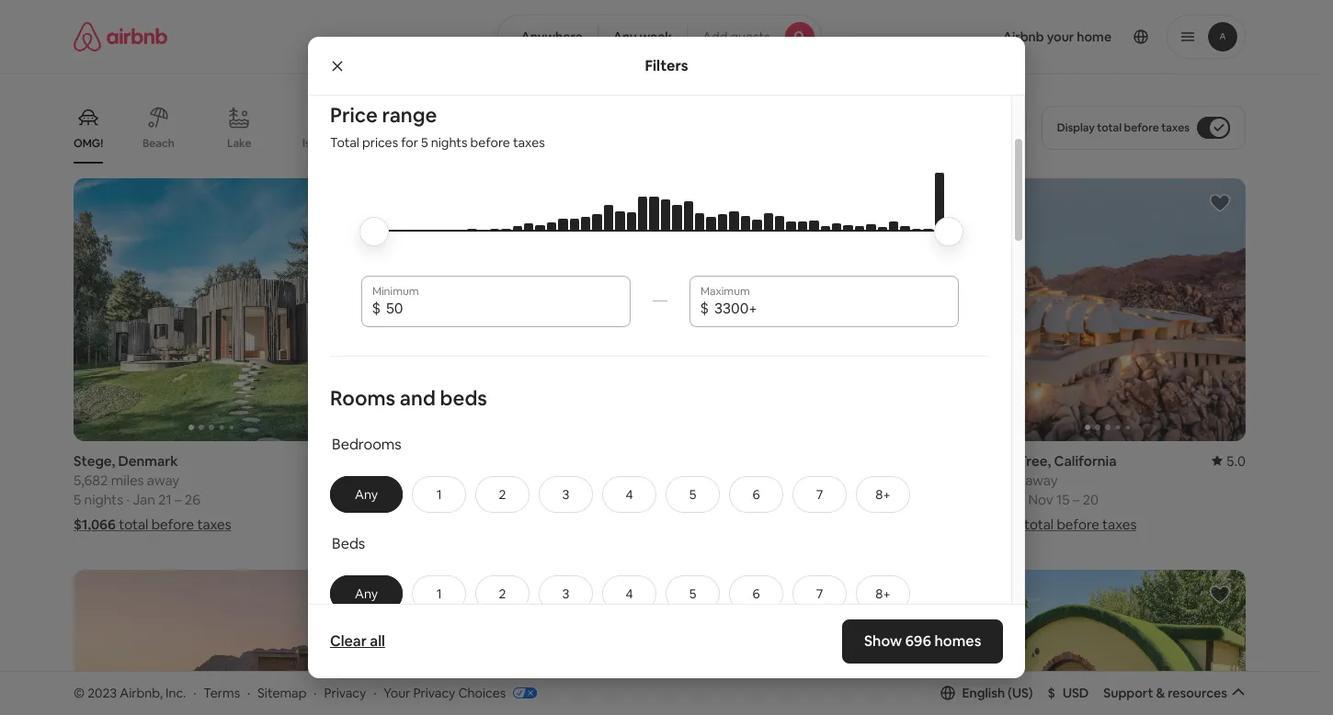 Task type: describe. For each thing, give the bounding box(es) containing it.
5 up $1,162
[[689, 486, 697, 503]]

5 down 5,079
[[372, 491, 380, 508]]

28
[[486, 491, 502, 508]]

4 for beds
[[626, 586, 633, 602]]

696
[[905, 632, 931, 651]]

your privacy choices link
[[384, 685, 537, 703]]

joshua
[[970, 452, 1016, 470]]

2 privacy from the left
[[413, 685, 456, 701]]

&
[[1156, 685, 1165, 702]]

total for $1,178
[[414, 516, 443, 533]]

3 button for beds
[[539, 576, 593, 612]]

any inside button
[[613, 29, 637, 45]]

anywhere button
[[498, 15, 599, 59]]

a-frames
[[377, 136, 425, 151]]

before down feb 23 – 28
[[446, 516, 489, 533]]

total inside stege, denmark 5,682 miles away 5 nights · jan 21 – 26 $1,066 total before taxes
[[119, 516, 148, 533]]

clear all button
[[321, 624, 394, 660]]

$ for 2nd $ text box from right
[[372, 299, 381, 318]]

none search field containing anywhere
[[498, 15, 822, 59]]

total for $1,162
[[712, 516, 742, 533]]

omg!
[[74, 136, 103, 151]]

amazing
[[537, 136, 583, 151]]

any button for bedrooms
[[330, 476, 403, 513]]

$32,500
[[970, 516, 1021, 533]]

5.0 out of 5 average rating image
[[1212, 452, 1246, 470]]

away inside stege, denmark 5,682 miles away 5 nights · jan 21 – 26 $1,066 total before taxes
[[147, 472, 179, 489]]

cabins
[[464, 136, 500, 151]]

4,948
[[671, 472, 706, 489]]

show 696 homes link
[[842, 620, 1003, 664]]

airbnb,
[[120, 685, 163, 701]]

terms
[[204, 685, 240, 701]]

8+ element for beds
[[876, 586, 891, 602]]

price
[[330, 102, 378, 128]]

add guests button
[[687, 15, 822, 59]]

5 down 4,948
[[671, 491, 678, 508]]

add to wishlist: phoenix, arizona image
[[313, 584, 335, 606]]

may 12 – 17
[[730, 491, 799, 508]]

15
[[1057, 491, 1070, 508]]

6 button for beds
[[729, 576, 784, 612]]

add guests
[[703, 29, 770, 45]]

5,079
[[372, 472, 406, 489]]

7 button for bedrooms
[[793, 476, 847, 513]]

group containing amazing views
[[74, 92, 931, 164]]

add to wishlist: cedar city, utah image
[[1209, 584, 1231, 606]]

$ for 2nd $ text box from the left
[[700, 299, 709, 318]]

support
[[1104, 685, 1154, 702]]

21
[[158, 491, 172, 508]]

taxes inside button
[[1162, 120, 1190, 135]]

nights down 4,948
[[682, 491, 721, 508]]

1 for bedrooms
[[437, 486, 442, 503]]

$1,162
[[671, 516, 710, 533]]

show 696 homes
[[864, 632, 981, 651]]

filters
[[645, 56, 688, 75]]

views
[[586, 136, 615, 151]]

any week
[[613, 29, 672, 45]]

before inside button
[[1124, 120, 1159, 135]]

2 button for beds
[[476, 576, 530, 612]]

rooms and beds
[[330, 385, 487, 411]]

3 – from the left
[[775, 491, 782, 508]]

111
[[970, 472, 987, 489]]

drimnin,
[[372, 452, 427, 470]]

2 horizontal spatial $
[[1048, 685, 1056, 702]]

lake
[[227, 136, 252, 151]]

price range total prices for 5 nights before taxes
[[330, 102, 545, 151]]

feb 23 – 28
[[431, 491, 502, 508]]

filters dialog
[[308, 37, 1025, 716]]

total
[[330, 134, 359, 151]]

5 inside joshua tree, california 111 miles away 5 nights · nov 15 – 20 $32,500 total before taxes
[[970, 491, 977, 508]]

any for beds
[[355, 586, 378, 602]]

show for show 696 homes
[[864, 632, 902, 651]]

1 for beds
[[437, 586, 442, 602]]

5 button for bedrooms
[[666, 476, 720, 513]]

· right terms link
[[247, 685, 250, 701]]

choices
[[458, 685, 506, 701]]

· inside stege, denmark 5,682 miles away 5 nights · jan 21 – 26 $1,066 total before taxes
[[126, 491, 130, 508]]

3 button for bedrooms
[[539, 476, 593, 513]]

$1,162 total before taxes
[[671, 516, 825, 533]]

beach
[[142, 136, 174, 151]]

any for bedrooms
[[355, 486, 378, 503]]

©
[[74, 685, 85, 701]]

7 for beds
[[816, 586, 823, 602]]

total inside joshua tree, california 111 miles away 5 nights · nov 15 – 20 $32,500 total before taxes
[[1024, 516, 1054, 533]]

1 button for bedrooms
[[412, 476, 466, 513]]

1 privacy from the left
[[324, 685, 366, 701]]

7 button for beds
[[793, 576, 847, 612]]

5 inside stege, denmark 5,682 miles away 5 nights · jan 21 – 26 $1,066 total before taxes
[[74, 491, 81, 508]]

before inside joshua tree, california 111 miles away 5 nights · nov 15 – 20 $32,500 total before taxes
[[1057, 516, 1100, 533]]

show map button
[[599, 590, 721, 634]]

english
[[962, 685, 1005, 702]]

2 button for bedrooms
[[476, 476, 530, 513]]

usd
[[1063, 685, 1089, 702]]

and
[[400, 385, 436, 411]]

support & resources
[[1104, 685, 1228, 702]]

drimnin, uk 5,079 miles away
[[372, 452, 478, 489]]

(us)
[[1008, 685, 1033, 702]]

stege, denmark 5,682 miles away 5 nights · jan 21 – 26 $1,066 total before taxes
[[74, 452, 231, 533]]

2023
[[88, 685, 117, 701]]

2 – from the left
[[476, 491, 483, 508]]

8+ button for beds
[[856, 576, 911, 612]]

23
[[458, 491, 473, 508]]

miles inside joshua tree, california 111 miles away 5 nights · nov 15 – 20 $32,500 total before taxes
[[990, 472, 1023, 489]]

4 button for bedrooms
[[602, 476, 657, 513]]

range
[[382, 102, 437, 128]]

$1,178
[[372, 516, 411, 533]]

all
[[370, 632, 385, 651]]

inc.
[[166, 685, 186, 701]]

privacy link
[[324, 685, 366, 701]]

add
[[703, 29, 728, 45]]

jan
[[133, 491, 155, 508]]

away inside joshua tree, california 111 miles away 5 nights · nov 15 – 20 $32,500 total before taxes
[[1026, 472, 1058, 489]]

away inside drimnin, uk 5,079 miles away
[[445, 472, 478, 489]]

tree,
[[1019, 452, 1051, 470]]

1 5 nights from the left
[[372, 491, 422, 508]]

3 for bedrooms
[[562, 486, 570, 503]]

1 5.0 from the left
[[331, 452, 350, 470]]

taxes inside joshua tree, california 111 miles away 5 nights · nov 15 – 20 $32,500 total before taxes
[[1103, 516, 1137, 533]]

amazing views
[[537, 136, 615, 151]]

2 for bedrooms
[[499, 486, 506, 503]]

17
[[785, 491, 799, 508]]



Task type: locate. For each thing, give the bounding box(es) containing it.
english (us) button
[[940, 685, 1033, 702]]

map
[[653, 604, 680, 620]]

1 vertical spatial 3 button
[[539, 576, 593, 612]]

1 horizontal spatial 5 nights
[[671, 491, 721, 508]]

· left the privacy link
[[314, 685, 317, 701]]

6 for beds
[[753, 586, 760, 602]]

nights inside price range total prices for 5 nights before taxes
[[431, 134, 468, 151]]

1 vertical spatial 6
[[753, 586, 760, 602]]

miles inside drimnin, uk 5,079 miles away
[[409, 472, 442, 489]]

2 4 from the top
[[626, 586, 633, 602]]

5 button down $1,162
[[666, 576, 720, 612]]

$
[[372, 299, 381, 318], [700, 299, 709, 318], [1048, 685, 1056, 702]]

5.0 out of 5 average rating image
[[316, 452, 350, 470]]

1 vertical spatial 4
[[626, 586, 633, 602]]

$1,066
[[74, 516, 116, 533]]

6 button down $1,162 total before taxes
[[729, 576, 784, 612]]

2 6 from the top
[[753, 586, 760, 602]]

0 vertical spatial any element
[[349, 486, 384, 503]]

privacy down clear
[[324, 685, 366, 701]]

5 down $1,162
[[689, 586, 697, 602]]

4 away from the left
[[1026, 472, 1058, 489]]

beds
[[440, 385, 487, 411]]

2 1 button from the top
[[412, 576, 466, 612]]

1 miles from the left
[[111, 472, 144, 489]]

· left your
[[374, 685, 377, 701]]

8+ element right 17
[[876, 486, 891, 503]]

2 6 button from the top
[[729, 576, 784, 612]]

3 miles from the left
[[709, 472, 742, 489]]

any up $1,178
[[355, 486, 378, 503]]

sitemap link
[[258, 685, 307, 701]]

2 button down $1,178 total before taxes
[[476, 576, 530, 612]]

support & resources button
[[1104, 685, 1246, 702]]

resources
[[1168, 685, 1228, 702]]

1 vertical spatial 2
[[499, 586, 506, 602]]

8+ right 17
[[876, 486, 891, 503]]

– inside joshua tree, california 111 miles away 5 nights · nov 15 – 20 $32,500 total before taxes
[[1073, 491, 1080, 508]]

beds
[[332, 534, 365, 553]]

2 8+ from the top
[[876, 586, 891, 602]]

5 nights down 4,948
[[671, 491, 721, 508]]

1 4 from the top
[[626, 486, 633, 503]]

any
[[613, 29, 637, 45], [355, 486, 378, 503], [355, 586, 378, 602]]

prices
[[362, 134, 398, 151]]

2 miles from the left
[[409, 472, 442, 489]]

1 any element from the top
[[349, 486, 384, 503]]

2 7 button from the top
[[793, 576, 847, 612]]

5 button
[[666, 476, 720, 513], [666, 576, 720, 612]]

26
[[185, 491, 200, 508]]

clear all
[[330, 632, 385, 651]]

1 left the 23 on the left bottom of page
[[437, 486, 442, 503]]

0 vertical spatial 6 button
[[729, 476, 784, 513]]

1 horizontal spatial privacy
[[413, 685, 456, 701]]

display total before taxes
[[1057, 120, 1190, 135]]

may
[[730, 491, 756, 508]]

2 5 button from the top
[[666, 576, 720, 612]]

guests
[[731, 29, 770, 45]]

feb
[[431, 491, 455, 508]]

1 vertical spatial 2 button
[[476, 576, 530, 612]]

week
[[640, 29, 672, 45]]

clear
[[330, 632, 367, 651]]

1 any button from the top
[[330, 476, 403, 513]]

4 button
[[602, 476, 657, 513], [602, 576, 657, 612]]

1 down $1,178 total before taxes
[[437, 586, 442, 602]]

miles down uk
[[409, 472, 442, 489]]

– right 15
[[1073, 491, 1080, 508]]

stege,
[[74, 452, 115, 470]]

2 3 from the top
[[562, 586, 570, 602]]

any button up $1,178
[[330, 476, 403, 513]]

1 vertical spatial show
[[864, 632, 902, 651]]

2 for beds
[[499, 586, 506, 602]]

1 vertical spatial 1 button
[[412, 576, 466, 612]]

any element up $1,178
[[349, 486, 384, 503]]

for
[[401, 134, 418, 151]]

1 1 button from the top
[[412, 476, 466, 513]]

2 1 from the top
[[437, 586, 442, 602]]

1 vertical spatial 4 button
[[602, 576, 657, 612]]

1 5 button from the top
[[666, 476, 720, 513]]

6 button for bedrooms
[[729, 476, 784, 513]]

add to wishlist: drimnin, uk image
[[612, 192, 634, 214]]

2 vertical spatial any
[[355, 586, 378, 602]]

4 left 4,948
[[626, 486, 633, 503]]

anywhere
[[521, 29, 583, 45]]

miles down joshua
[[990, 472, 1023, 489]]

total down feb
[[414, 516, 443, 533]]

1 2 button from the top
[[476, 476, 530, 513]]

8+ button for bedrooms
[[856, 476, 911, 513]]

5 inside price range total prices for 5 nights before taxes
[[421, 134, 428, 151]]

4 for bedrooms
[[626, 486, 633, 503]]

english (us)
[[962, 685, 1033, 702]]

8+ button right 17
[[856, 476, 911, 513]]

show inside filters dialog
[[864, 632, 902, 651]]

frames
[[389, 136, 425, 151]]

nights inside joshua tree, california 111 miles away 5 nights · nov 15 – 20 $32,500 total before taxes
[[980, 491, 1019, 508]]

0 horizontal spatial $
[[372, 299, 381, 318]]

group
[[74, 92, 931, 164], [74, 178, 350, 441], [372, 178, 649, 441], [671, 178, 947, 441], [970, 178, 1246, 441], [74, 570, 350, 716], [372, 570, 649, 716], [671, 570, 947, 716], [970, 570, 1246, 716]]

california
[[1054, 452, 1117, 470]]

1 button up $1,178 total before taxes
[[412, 476, 466, 513]]

5 nights
[[372, 491, 422, 508], [671, 491, 721, 508]]

0 vertical spatial 4 button
[[602, 476, 657, 513]]

nights
[[431, 134, 468, 151], [84, 491, 123, 508], [383, 491, 422, 508], [682, 491, 721, 508], [980, 491, 1019, 508]]

display total before taxes button
[[1042, 106, 1246, 150]]

0 vertical spatial any button
[[330, 476, 403, 513]]

2 any button from the top
[[330, 576, 403, 612]]

terms link
[[204, 685, 240, 701]]

most stays cost more than $825 per night. image
[[376, 173, 944, 283]]

8+ button
[[856, 476, 911, 513], [856, 576, 911, 612]]

nights up '$32,500'
[[980, 491, 1019, 508]]

7 for bedrooms
[[816, 486, 823, 503]]

total inside button
[[1097, 120, 1122, 135]]

– left 17
[[775, 491, 782, 508]]

0 vertical spatial 1 button
[[412, 476, 466, 513]]

miles up jan
[[111, 472, 144, 489]]

total for display
[[1097, 120, 1122, 135]]

any button for beds
[[330, 576, 403, 612]]

show inside button
[[617, 604, 651, 620]]

· inside joshua tree, california 111 miles away 5 nights · nov 15 – 20 $32,500 total before taxes
[[1022, 491, 1026, 508]]

2 button
[[476, 476, 530, 513], [476, 576, 530, 612]]

4 button for beds
[[602, 576, 657, 612]]

before down "21"
[[151, 516, 194, 533]]

20
[[1083, 491, 1099, 508]]

any element for bedrooms
[[349, 486, 384, 503]]

2
[[499, 486, 506, 503], [499, 586, 506, 602]]

1 vertical spatial 8+
[[876, 586, 891, 602]]

sitemap
[[258, 685, 307, 701]]

any right add to wishlist: phoenix, arizona image
[[355, 586, 378, 602]]

2 7 from the top
[[816, 586, 823, 602]]

· right inc.
[[193, 685, 196, 701]]

8+ element left add to wishlist: bend, oregon icon
[[876, 586, 891, 602]]

8+ button left add to wishlist: bend, oregon icon
[[856, 576, 911, 612]]

1 button for beds
[[412, 576, 466, 612]]

show for show map
[[617, 604, 651, 620]]

0 horizontal spatial show
[[617, 604, 651, 620]]

nights down 5,682
[[84, 491, 123, 508]]

1 vertical spatial 3
[[562, 586, 570, 602]]

1 vertical spatial 7 button
[[793, 576, 847, 612]]

privacy right your
[[413, 685, 456, 701]]

taxes inside stege, denmark 5,682 miles away 5 nights · jan 21 – 26 $1,066 total before taxes
[[197, 516, 231, 533]]

1 vertical spatial 7
[[816, 586, 823, 602]]

4 up show map
[[626, 586, 633, 602]]

2 away from the left
[[445, 472, 478, 489]]

0 vertical spatial any
[[613, 29, 637, 45]]

1 horizontal spatial show
[[864, 632, 902, 651]]

5 nights down 5,079
[[372, 491, 422, 508]]

before
[[1124, 120, 1159, 135], [470, 134, 510, 151], [151, 516, 194, 533], [446, 516, 489, 533], [745, 516, 788, 533], [1057, 516, 1100, 533]]

5 button for beds
[[666, 576, 720, 612]]

0 vertical spatial 2
[[499, 486, 506, 503]]

miles inside stege, denmark 5,682 miles away 5 nights · jan 21 – 26 $1,066 total before taxes
[[111, 472, 144, 489]]

3 button left the remove from wishlist: roswell, new mexico image
[[539, 576, 593, 612]]

8+ element for bedrooms
[[876, 486, 891, 503]]

8+ for bedrooms
[[876, 486, 891, 503]]

None search field
[[498, 15, 822, 59]]

1 vertical spatial any button
[[330, 576, 403, 612]]

0 vertical spatial 4
[[626, 486, 633, 503]]

6 button up $1,162 total before taxes
[[729, 476, 784, 513]]

total down may
[[712, 516, 742, 533]]

8+ element
[[876, 486, 891, 503], [876, 586, 891, 602]]

$ text field
[[386, 300, 619, 318], [715, 300, 948, 318]]

away up "21"
[[147, 472, 179, 489]]

7 button
[[793, 476, 847, 513], [793, 576, 847, 612]]

0 vertical spatial 8+ element
[[876, 486, 891, 503]]

12
[[759, 491, 772, 508]]

5,682
[[74, 472, 108, 489]]

6 down $1,162 total before taxes
[[753, 586, 760, 602]]

add to wishlist: bend, oregon image
[[911, 584, 933, 606]]

1 8+ from the top
[[876, 486, 891, 503]]

0 horizontal spatial $ text field
[[386, 300, 619, 318]]

any left week at the top of the page
[[613, 29, 637, 45]]

– inside stege, denmark 5,682 miles away 5 nights · jan 21 – 26 $1,066 total before taxes
[[175, 491, 182, 508]]

5
[[421, 134, 428, 151], [689, 486, 697, 503], [74, 491, 81, 508], [372, 491, 380, 508], [671, 491, 678, 508], [970, 491, 977, 508], [689, 586, 697, 602]]

1 vertical spatial 8+ element
[[876, 586, 891, 602]]

1 2 from the top
[[499, 486, 506, 503]]

2 5.0 from the left
[[1227, 452, 1246, 470]]

uk
[[430, 452, 449, 470]]

miles up may
[[709, 472, 742, 489]]

1 6 from the top
[[753, 486, 760, 503]]

0 horizontal spatial privacy
[[324, 685, 366, 701]]

4 – from the left
[[1073, 491, 1080, 508]]

2 8+ button from the top
[[856, 576, 911, 612]]

2 2 button from the top
[[476, 576, 530, 612]]

2 8+ element from the top
[[876, 586, 891, 602]]

1 – from the left
[[175, 491, 182, 508]]

5 button up $1,162
[[666, 476, 720, 513]]

away up the 23 on the left bottom of page
[[445, 472, 478, 489]]

1 $ text field from the left
[[386, 300, 619, 318]]

show map
[[617, 604, 680, 620]]

2 down $1,178 total before taxes
[[499, 586, 506, 602]]

2 4 button from the top
[[602, 576, 657, 612]]

1 away from the left
[[147, 472, 179, 489]]

0 vertical spatial 7
[[816, 486, 823, 503]]

display
[[1057, 120, 1095, 135]]

joshua tree, california 111 miles away 5 nights · nov 15 – 20 $32,500 total before taxes
[[970, 452, 1137, 533]]

nov
[[1029, 491, 1054, 508]]

2 3 button from the top
[[539, 576, 593, 612]]

remove from wishlist: roswell, new mexico image
[[612, 584, 634, 606]]

homes
[[934, 632, 981, 651]]

total down "nov" on the right bottom of page
[[1024, 516, 1054, 533]]

before inside stege, denmark 5,682 miles away 5 nights · jan 21 – 26 $1,066 total before taxes
[[151, 516, 194, 533]]

0 vertical spatial 5 button
[[666, 476, 720, 513]]

away up may 12 – 17
[[745, 472, 777, 489]]

4,948 miles away
[[671, 472, 777, 489]]

before down 12
[[745, 516, 788, 533]]

any week button
[[598, 15, 688, 59]]

4 miles from the left
[[990, 472, 1023, 489]]

nights inside stege, denmark 5,682 miles away 5 nights · jan 21 – 26 $1,066 total before taxes
[[84, 491, 123, 508]]

add to wishlist: joshua tree, california image
[[1209, 192, 1231, 214]]

1 button
[[412, 476, 466, 513], [412, 576, 466, 612]]

islands
[[302, 136, 338, 151]]

taxes inside price range total prices for 5 nights before taxes
[[513, 134, 545, 151]]

total down jan
[[119, 516, 148, 533]]

denmark
[[118, 452, 178, 470]]

0 horizontal spatial 5 nights
[[372, 491, 422, 508]]

3 right 28
[[562, 486, 570, 503]]

0 vertical spatial 2 button
[[476, 476, 530, 513]]

away up "nov" on the right bottom of page
[[1026, 472, 1058, 489]]

any element
[[349, 486, 384, 503], [349, 586, 384, 602]]

a-
[[377, 136, 389, 151]]

1 8+ element from the top
[[876, 486, 891, 503]]

0 vertical spatial 7 button
[[793, 476, 847, 513]]

6
[[753, 486, 760, 503], [753, 586, 760, 602]]

nights down 5,079
[[383, 491, 422, 508]]

1 horizontal spatial $
[[700, 299, 709, 318]]

8+ for beds
[[876, 586, 891, 602]]

© 2023 airbnb, inc. ·
[[74, 685, 196, 701]]

before inside price range total prices for 5 nights before taxes
[[470, 134, 510, 151]]

1 horizontal spatial $ text field
[[715, 300, 948, 318]]

before left amazing
[[470, 134, 510, 151]]

· left "nov" on the right bottom of page
[[1022, 491, 1026, 508]]

5 down 5,682
[[74, 491, 81, 508]]

1 button down $1,178 total before taxes
[[412, 576, 466, 612]]

show left map
[[617, 604, 651, 620]]

2 any element from the top
[[349, 586, 384, 602]]

0 vertical spatial 8+
[[876, 486, 891, 503]]

$ usd
[[1048, 685, 1089, 702]]

your privacy choices
[[384, 685, 506, 701]]

– right "21"
[[175, 491, 182, 508]]

profile element
[[844, 0, 1246, 74]]

terms · sitemap · privacy ·
[[204, 685, 377, 701]]

– right the 23 on the left bottom of page
[[476, 491, 483, 508]]

· left jan
[[126, 491, 130, 508]]

any element right add to wishlist: phoenix, arizona image
[[349, 586, 384, 602]]

1 3 button from the top
[[539, 476, 593, 513]]

2 5 nights from the left
[[671, 491, 721, 508]]

5 right for on the left top of page
[[421, 134, 428, 151]]

2 right the 23 on the left bottom of page
[[499, 486, 506, 503]]

show left 696
[[864, 632, 902, 651]]

total right display
[[1097, 120, 1122, 135]]

1 6 button from the top
[[729, 476, 784, 513]]

5 down the 111
[[970, 491, 977, 508]]

1 7 button from the top
[[793, 476, 847, 513]]

8+ left add to wishlist: bend, oregon icon
[[876, 586, 891, 602]]

0 vertical spatial 1
[[437, 486, 442, 503]]

1 vertical spatial any element
[[349, 586, 384, 602]]

before down the 20
[[1057, 516, 1100, 533]]

0 horizontal spatial 5.0
[[331, 452, 350, 470]]

0 vertical spatial 3
[[562, 486, 570, 503]]

any element for beds
[[349, 586, 384, 602]]

3 for beds
[[562, 586, 570, 602]]

1 horizontal spatial 5.0
[[1227, 452, 1246, 470]]

3 left the remove from wishlist: roswell, new mexico image
[[562, 586, 570, 602]]

0 vertical spatial 3 button
[[539, 476, 593, 513]]

0 vertical spatial 6
[[753, 486, 760, 503]]

1 vertical spatial 1
[[437, 586, 442, 602]]

–
[[175, 491, 182, 508], [476, 491, 483, 508], [775, 491, 782, 508], [1073, 491, 1080, 508]]

1 8+ button from the top
[[856, 476, 911, 513]]

2 2 from the top
[[499, 586, 506, 602]]

2 $ text field from the left
[[715, 300, 948, 318]]

1 4 button from the top
[[602, 476, 657, 513]]

miles
[[111, 472, 144, 489], [409, 472, 442, 489], [709, 472, 742, 489], [990, 472, 1023, 489]]

1 vertical spatial 5 button
[[666, 576, 720, 612]]

3 button right 28
[[539, 476, 593, 513]]

any button up clear all
[[330, 576, 403, 612]]

3 away from the left
[[745, 472, 777, 489]]

6 up $1,162 total before taxes
[[753, 486, 760, 503]]

6 for bedrooms
[[753, 486, 760, 503]]

1 7 from the top
[[816, 486, 823, 503]]

before right display
[[1124, 120, 1159, 135]]

0 vertical spatial 8+ button
[[856, 476, 911, 513]]

1 vertical spatial 8+ button
[[856, 576, 911, 612]]

1 vertical spatial 6 button
[[729, 576, 784, 612]]

2 button right the 23 on the left bottom of page
[[476, 476, 530, 513]]

1 1 from the top
[[437, 486, 442, 503]]

1 vertical spatial any
[[355, 486, 378, 503]]

0 vertical spatial show
[[617, 604, 651, 620]]

your
[[384, 685, 411, 701]]

·
[[126, 491, 130, 508], [1022, 491, 1026, 508], [193, 685, 196, 701], [247, 685, 250, 701], [314, 685, 317, 701], [374, 685, 377, 701]]

$1,178 total before taxes
[[372, 516, 526, 533]]

1 3 from the top
[[562, 486, 570, 503]]

nights right for on the left top of page
[[431, 134, 468, 151]]



Task type: vqa. For each thing, say whether or not it's contained in the screenshot.
leftmost Charles
no



